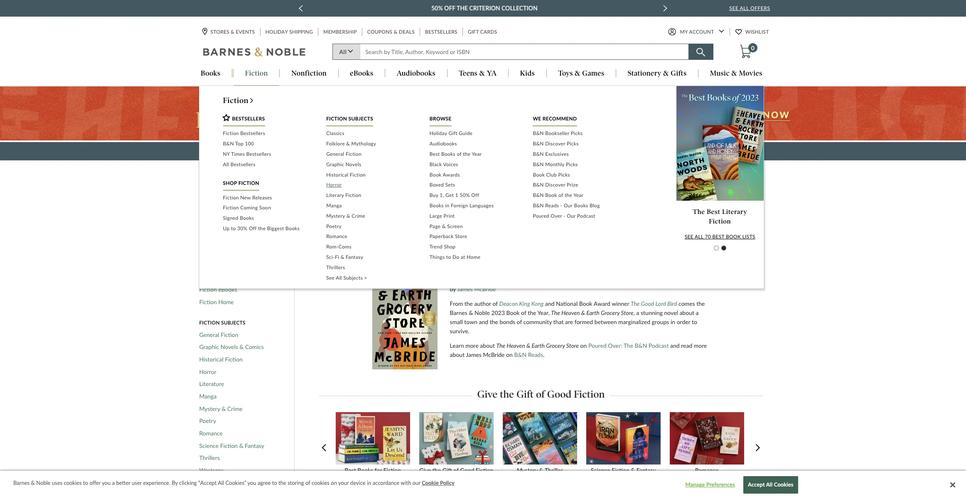Task type: describe. For each thing, give the bounding box(es) containing it.
rom-
[[326, 244, 339, 250]]

0 button
[[739, 43, 758, 59]]

horror inside classics folklore & mythology general fiction graphic novels historical fiction horror literary fiction manga mystery & crime poetry romance rom-coms sci-fi & fantasy thrillers see all subjects >
[[326, 182, 342, 188]]

subjects inside 'link'
[[228, 479, 249, 486]]

best right 70
[[713, 233, 725, 240]]

offers
[[751, 5, 770, 11]]

0 vertical spatial science
[[199, 442, 219, 449]]

a up marginalized
[[637, 309, 639, 316]]

best books of the year link
[[430, 149, 521, 160]]

1 vertical spatial our
[[564, 202, 573, 209]]

browse for browse a variety of fiction genres including general fiction
[[379, 197, 395, 203]]

shop fiction heading
[[223, 180, 259, 191]]

barnes inside comes the barnes & noble 2023 book of the year,
[[450, 309, 468, 316]]

about for a
[[680, 309, 695, 316]]

in inside "a stunning novel about a small town and the bonds of community that are formed between marginalized groups in order to survive."
[[671, 318, 675, 325]]

all inside all link
[[339, 48, 347, 55]]

year,
[[538, 309, 550, 316]]

coupons & deals
[[367, 29, 415, 35]]

poured inside b&n bookseller picks b&n discover picks b&n exclusives b&n monthly picks book club picks b&n discover prize b&n book of the year b&n reads - our books blog poured over - our podcast
[[533, 213, 549, 219]]

on down the formed
[[580, 342, 587, 349]]

fiction bestsellers link
[[223, 129, 314, 139]]

picks down b&n bookseller picks link
[[567, 141, 579, 147]]

audiobooks inside button
[[397, 69, 436, 78]]

audiobooks inside holiday gift guide audiobooks best books of the year black voices book awards boxed sets buy 1, get 1 50% off books in foreign languages large print page & screen paperback store trend shop things to do at home
[[430, 141, 457, 147]]

holiday inside fiction books main content
[[545, 147, 569, 155]]

and left many
[[552, 197, 561, 203]]

list containing fiction bestsellers
[[223, 129, 314, 170]]

noble inside privacy alert dialog
[[36, 480, 50, 486]]

0 vertical spatial mcbride
[[474, 285, 496, 292]]

poured inside fiction books main content
[[589, 342, 607, 349]]

70
[[705, 233, 711, 240]]

uses
[[52, 480, 62, 486]]

better
[[116, 480, 130, 486]]

top
[[235, 141, 244, 147]]

1 vertical spatial mystery & crime link
[[199, 405, 243, 412]]

deacon
[[499, 300, 518, 307]]

1 vertical spatial poetry link
[[199, 417, 216, 425]]

barnes inside privacy alert dialog
[[13, 480, 30, 486]]

and inside and read more about james mcbride on
[[670, 342, 680, 349]]

from
[[450, 300, 463, 307]]

0 horizontal spatial manga link
[[199, 393, 217, 400]]

community
[[524, 318, 552, 325]]

browse heading
[[430, 116, 452, 127]]

0 horizontal spatial heaven
[[507, 342, 525, 349]]

next slide / item image
[[663, 5, 668, 12]]

subjects inside heading
[[349, 116, 373, 122]]

fiction inside heading
[[238, 180, 259, 186]]

shop inside fiction books main content
[[514, 147, 529, 155]]

mythology
[[351, 141, 376, 147]]

print
[[444, 213, 455, 219]]

ebooks inside 'button'
[[350, 69, 373, 78]]

screen
[[447, 223, 463, 229]]

1 you from the left
[[102, 480, 111, 486]]

device
[[350, 480, 366, 486]]

of inside holiday gift guide audiobooks best books of the year black voices book awards boxed sets buy 1, get 1 50% off books in foreign languages large print page & screen paperback store trend shop things to do at home
[[457, 151, 462, 157]]

1 vertical spatial grocery
[[546, 342, 565, 349]]

literary inside the best literary fiction
[[723, 208, 748, 216]]

0 horizontal spatial horror link
[[199, 368, 216, 375]]

gift left cards
[[468, 29, 479, 35]]

a inside alert dialog
[[112, 480, 115, 486]]

user image
[[668, 28, 676, 36]]

0 vertical spatial earth
[[587, 309, 600, 316]]

0 vertical spatial give the gift of good fiction
[[477, 388, 605, 400]]

my account
[[680, 29, 714, 35]]

2 vertical spatial our
[[567, 213, 576, 219]]

browse fiction
[[199, 225, 243, 232]]

1 vertical spatial romance
[[199, 430, 223, 437]]

1 fiction from the left
[[422, 197, 437, 203]]

coming inside fiction new releases fiction coming soon signed books up to 30% off the biggest books
[[240, 205, 258, 211]]

black voices link
[[430, 160, 521, 170]]

previous slide / item image
[[299, 5, 303, 12]]

down arrow image
[[719, 30, 724, 33]]

1 horizontal spatial horror link
[[326, 180, 417, 190]]

0 vertical spatial off
[[443, 5, 454, 12]]

fi
[[335, 254, 339, 260]]

and up year,
[[545, 300, 555, 307]]

toys
[[558, 69, 573, 78]]

all link
[[332, 44, 360, 60]]

westerns link
[[199, 467, 224, 474]]

stores & events
[[211, 29, 255, 35]]

nonfiction
[[291, 69, 327, 78]]

year inside holiday gift guide audiobooks best books of the year black voices book awards boxed sets buy 1, get 1 50% off books in foreign languages large print page & screen paperback store trend shop things to do at home
[[472, 151, 482, 157]]

fiction button
[[234, 69, 279, 86]]

b&n monthly picks link
[[533, 160, 624, 170]]

1 horizontal spatial grocery
[[601, 309, 620, 316]]

home inside fiction books main content
[[218, 298, 234, 305]]

at
[[461, 254, 465, 260]]

winner
[[612, 300, 629, 307]]

by james mcbride
[[450, 285, 496, 292]]

ebooks inside fiction books main content
[[218, 286, 237, 293]]

the inside fiction new releases fiction coming soon signed books up to 30% off the biggest books
[[258, 225, 266, 231]]

books button
[[189, 69, 232, 78]]

poured over - our podcast link
[[533, 211, 624, 221]]

0 vertical spatial general fiction link
[[326, 149, 417, 160]]

of inside b&n bookseller picks b&n discover picks b&n exclusives b&n monthly picks book club picks b&n discover prize b&n book of the year b&n reads - our books blog poured over - our podcast
[[559, 192, 563, 198]]

0 horizontal spatial general fiction link
[[199, 331, 238, 338]]

signed books link
[[223, 213, 314, 224]]

1 horizontal spatial -
[[564, 213, 566, 219]]

browse for browse
[[430, 116, 452, 122]]

see for see all 70 best book lists
[[685, 233, 694, 240]]

historical fiction
[[199, 356, 243, 363]]

trend shop link
[[430, 242, 521, 252]]

shop inside heading
[[223, 180, 237, 186]]

0 vertical spatial science fiction & fantasy
[[199, 442, 264, 449]]

reads inside fiction books main content
[[528, 351, 543, 358]]

b&n reads .
[[514, 351, 545, 358]]

podcast inside fiction books main content
[[649, 342, 669, 349]]

reads inside b&n bookseller picks b&n discover picks b&n exclusives b&n monthly picks book club picks b&n discover prize b&n book of the year b&n reads - our books blog poured over - our podcast
[[545, 202, 559, 209]]

1 discover from the top
[[545, 141, 566, 147]]

best inside the best literary fiction
[[707, 208, 721, 216]]

page & screen link
[[430, 221, 521, 232]]

releases inside fiction books main content
[[213, 249, 235, 256]]

stationery & gifts
[[628, 69, 687, 78]]

in inside holiday gift guide audiobooks best books of the year black voices book awards boxed sets buy 1, get 1 50% off books in foreign languages large print page & screen paperback store trend shop things to do at home
[[445, 202, 450, 209]]

nonfiction button
[[280, 69, 338, 78]]

off inside holiday gift guide audiobooks best books of the year black voices book awards boxed sets buy 1, get 1 50% off books in foreign languages large print page & screen paperback store trend shop things to do at home
[[471, 192, 479, 198]]

to inside fiction new releases fiction coming soon signed books up to 30% off the biggest books
[[231, 225, 236, 231]]

movies
[[739, 69, 763, 78]]

1 vertical spatial fantasy
[[245, 442, 264, 449]]

give the gift of good fiction link
[[417, 412, 500, 479]]

large print link
[[430, 211, 521, 221]]

rom-coms link
[[326, 242, 417, 252]]

0 horizontal spatial science fiction & fantasy link
[[199, 442, 264, 449]]

manga inside fiction books main content
[[199, 393, 217, 400]]

boxed sets link
[[430, 180, 521, 190]]

0 vertical spatial heaven
[[562, 309, 580, 316]]

give the gift of good fiction inside give the gift of good fiction link
[[420, 467, 494, 474]]

1 vertical spatial good
[[547, 388, 572, 400]]

b&n bookseller picks b&n discover picks b&n exclusives b&n monthly picks book club picks b&n discover prize b&n book of the year b&n reads - our books blog poured over - our podcast
[[533, 130, 600, 219]]

of inside privacy alert dialog
[[306, 480, 310, 486]]

cart image
[[740, 45, 751, 58]]

stores & events link
[[202, 28, 256, 36]]

music & movies button
[[699, 69, 774, 78]]

& inside comes the barnes & noble 2023 book of the year,
[[469, 309, 473, 316]]

0 vertical spatial mystery & crime link
[[326, 211, 417, 221]]

new inside fiction new releases fiction coming soon signed books up to 30% off the biggest books
[[240, 194, 251, 201]]

your
[[338, 480, 349, 486]]

james mcbride link
[[457, 285, 496, 292]]

mystery & thriller link
[[500, 412, 584, 479]]

& inside holiday gift guide audiobooks best books of the year black voices book awards boxed sets buy 1, get 1 50% off books in foreign languages large print page & screen paperback store trend shop things to do at home
[[442, 223, 446, 229]]

blog
[[590, 202, 600, 209]]

coupons & deals link
[[366, 28, 416, 36]]

gift inside holiday gift guide audiobooks best books of the year black voices book awards boxed sets buy 1, get 1 50% off books in foreign languages large print page & screen paperback store trend shop things to do at home
[[449, 130, 458, 137]]

fiction audiobooks
[[199, 274, 249, 281]]

logo image
[[203, 47, 306, 59]]

get
[[446, 192, 454, 198]]

bonds
[[500, 318, 515, 325]]

privacy alert dialog
[[0, 471, 966, 499]]

book inside comes the barnes & noble 2023 book of the year,
[[507, 309, 520, 316]]

more.
[[575, 197, 588, 203]]

thrillers inside classics folklore & mythology general fiction graphic novels historical fiction horror literary fiction manga mystery & crime poetry romance rom-coms sci-fi & fantasy thrillers see all subjects >
[[326, 264, 345, 270]]

signed
[[223, 215, 238, 221]]

0 vertical spatial -
[[561, 202, 563, 209]]

formed
[[575, 318, 593, 325]]

black
[[430, 161, 442, 167]]

0 vertical spatial give
[[477, 388, 498, 400]]

0 horizontal spatial 50%
[[430, 5, 442, 12]]

general inside fiction books main content
[[199, 331, 219, 338]]

barnes & noble uses cookies to offer you a better user experience. by clicking "accept all cookies" you agree to the storing of cookies on your device in accordance with our cookie policy
[[13, 480, 455, 486]]

comes the barnes & noble 2023 book of the year,
[[450, 300, 705, 316]]

ny times bestsellers link
[[223, 149, 314, 160]]

bookseller
[[545, 130, 570, 137]]

coms
[[339, 244, 352, 250]]

games
[[582, 69, 605, 78]]

1 horizontal spatial about
[[480, 342, 495, 349]]

new inside fiction books main content
[[199, 249, 211, 256]]

50% off the criterion collection link
[[430, 3, 536, 13]]

1 horizontal spatial thrillers link
[[326, 263, 417, 273]]

1 horizontal spatial romance link
[[326, 232, 417, 242]]

general inside classics folklore & mythology general fiction graphic novels historical fiction horror literary fiction manga mystery & crime poetry romance rom-coms sci-fi & fantasy thrillers see all subjects >
[[326, 151, 344, 157]]

b&n exclusives link
[[533, 149, 624, 160]]

books inside b&n bookseller picks b&n discover picks b&n exclusives b&n monthly picks book club picks b&n discover prize b&n book of the year b&n reads - our books blog poured over - our podcast
[[574, 202, 588, 209]]

home inside holiday gift guide audiobooks best books of the year black voices book awards boxed sets buy 1, get 1 50% off books in foreign languages large print page & screen paperback store trend shop things to do at home
[[467, 254, 481, 260]]

gift right perfect at the top
[[415, 147, 428, 155]]

2 you from the left
[[248, 480, 256, 486]]

0 vertical spatial 2023
[[462, 236, 482, 248]]

accordance
[[373, 480, 399, 486]]

books in foreign languages link
[[430, 201, 521, 211]]

50% inside holiday gift guide audiobooks best books of the year black voices book awards boxed sets buy 1, get 1 50% off books in foreign languages large print page & screen paperback store trend shop things to do at home
[[460, 192, 470, 198]]

bestsellers down b&n top 100 link
[[246, 151, 271, 157]]

preferences
[[706, 481, 735, 488]]

see all offers link
[[730, 5, 770, 11]]

2 horizontal spatial romance link
[[667, 412, 751, 479]]

1 vertical spatial earth
[[532, 342, 545, 349]]

list for recommend
[[533, 129, 624, 221]]

1 vertical spatial historical fiction link
[[199, 356, 243, 363]]

the inside the best literary fiction
[[693, 208, 705, 216]]

1 vertical spatial thrillers link
[[199, 454, 220, 462]]

mystery inside classics folklore & mythology general fiction graphic novels historical fiction horror literary fiction manga mystery & crime poetry romance rom-coms sci-fi & fantasy thrillers see all subjects >
[[326, 213, 345, 219]]

1 horizontal spatial for
[[429, 147, 438, 155]]

1 horizontal spatial science fiction & fantasy link
[[584, 412, 667, 479]]

a right novel
[[696, 309, 699, 316]]

best books for fiction lovers
[[345, 467, 401, 481]]

0 horizontal spatial romance link
[[199, 430, 223, 437]]

2 discover from the top
[[545, 182, 566, 188]]

store inside fiction books main content
[[566, 342, 579, 349]]

the inside privacy alert dialog
[[279, 480, 286, 486]]

0 vertical spatial manga link
[[326, 201, 417, 211]]

kids button
[[509, 69, 546, 78]]

bestsellers up 100
[[240, 130, 265, 137]]

give inside give the gift of good fiction link
[[420, 467, 431, 474]]

novels inside classics folklore & mythology general fiction graphic novels historical fiction horror literary fiction manga mystery & crime poetry romance rom-coms sci-fi & fantasy thrillers see all subjects >
[[346, 161, 361, 167]]

stores
[[211, 29, 229, 35]]

2 horizontal spatial romance
[[696, 467, 719, 474]]

genres
[[438, 197, 453, 203]]

0 vertical spatial good
[[641, 300, 654, 307]]

bird
[[668, 300, 677, 307]]

literature
[[199, 380, 224, 387]]

cookies"
[[225, 480, 246, 486]]

0 vertical spatial james
[[457, 285, 473, 292]]

gift up 'b&n monthly picks' link
[[571, 147, 583, 155]]

national
[[556, 300, 578, 307]]

poetry inside classics folklore & mythology general fiction graphic novels historical fiction horror literary fiction manga mystery & crime poetry romance rom-coms sci-fi & fantasy thrillers see all subjects >
[[326, 223, 342, 229]]

bestsellers image
[[222, 113, 230, 121]]

b&n reads link
[[514, 351, 543, 358]]

b&n bookseller picks link
[[533, 129, 624, 139]]

1
[[455, 192, 458, 198]]

that
[[553, 318, 564, 325]]

picks right club
[[558, 171, 570, 178]]

picks down b&n exclusives link
[[566, 161, 578, 167]]

fiction books main content
[[0, 86, 966, 499]]

Search by Title, Author, Keyword or ISBN text field
[[360, 44, 689, 60]]

up
[[223, 225, 230, 231]]

subjects up "general fiction"
[[221, 320, 246, 326]]

picks up b&n discover picks link
[[571, 130, 583, 137]]



Task type: locate. For each thing, give the bounding box(es) containing it.
soon inside fiction books main content
[[220, 261, 233, 268]]

gift up policy on the bottom of page
[[443, 467, 452, 474]]

bestsellers inside fiction books main content
[[199, 237, 227, 244]]

teens
[[459, 69, 478, 78]]

podcast down "groups"
[[649, 342, 669, 349]]

list containing fiction new releases
[[223, 193, 314, 234]]

our
[[413, 480, 421, 486]]

james down survive. at the bottom left of the page
[[466, 351, 482, 358]]

subjects inside classics folklore & mythology general fiction graphic novels historical fiction horror literary fiction manga mystery & crime poetry romance rom-coms sci-fi & fantasy thrillers see all subjects >
[[343, 275, 363, 281]]

novels up historical fiction at the left of the page
[[221, 343, 238, 350]]

guide inside holiday gift guide audiobooks best books of the year black voices book awards boxed sets buy 1, get 1 50% off books in foreign languages large print page & screen paperback store trend shop things to do at home
[[459, 130, 473, 137]]

subjects left the >
[[343, 275, 363, 281]]

None field
[[360, 44, 689, 60]]

0 horizontal spatial thrillers link
[[199, 454, 220, 462]]

stunning
[[641, 309, 663, 316]]

1 vertical spatial graphic
[[199, 343, 219, 350]]

shop
[[514, 147, 529, 155], [223, 180, 237, 186], [444, 244, 456, 250]]

manga inside classics folklore & mythology general fiction graphic novels historical fiction horror literary fiction manga mystery & crime poetry romance rom-coms sci-fi & fantasy thrillers see all subjects >
[[326, 202, 342, 209]]

audiobooks button
[[385, 69, 447, 78]]

1 horizontal spatial mystery
[[326, 213, 345, 219]]

bestsellers right deals
[[425, 29, 458, 35]]

best up 70
[[707, 208, 721, 216]]

2 vertical spatial holiday
[[545, 147, 569, 155]]

soon inside fiction new releases fiction coming soon signed books up to 30% off the biggest books
[[259, 205, 271, 211]]

to right the agree
[[272, 480, 277, 486]]

sci-
[[326, 254, 335, 260]]

classics
[[326, 130, 344, 137]]

fiction inside fiction bestsellers b&n top 100 ny times bestsellers all bestsellers
[[223, 130, 239, 137]]

fiction subjects inside fiction books main content
[[199, 320, 246, 326]]

science fiction & fantasy link
[[584, 412, 667, 479], [199, 442, 264, 449]]

0 vertical spatial general
[[326, 151, 344, 157]]

james inside and read more about james mcbride on
[[466, 351, 482, 358]]

discover down club
[[545, 182, 566, 188]]

we recommend heading
[[533, 116, 577, 127]]

2 more from the left
[[694, 342, 707, 349]]

& inside privacy alert dialog
[[31, 480, 35, 486]]

a stunning novel about a small town and the bonds of community that are formed between marginalized groups in order to survive.
[[450, 309, 699, 334]]

year down audiobooks link
[[472, 151, 482, 157]]

romance inside classics folklore & mythology general fiction graphic novels historical fiction horror literary fiction manga mystery & crime poetry romance rom-coms sci-fi & fantasy thrillers see all subjects >
[[326, 233, 347, 240]]

horror link up literature
[[199, 368, 216, 375]]

thrillers inside fiction books main content
[[199, 454, 220, 461]]

1 more from the left
[[466, 342, 479, 349]]

heaven
[[562, 309, 580, 316], [507, 342, 525, 349]]

noble down author
[[475, 309, 490, 316]]

see for see all offers
[[730, 5, 739, 11]]

reads down learn more about the heaven & earth grocery store on poured over: the b&n podcast
[[528, 351, 543, 358]]

0 horizontal spatial give
[[420, 467, 431, 474]]

about
[[680, 309, 695, 316], [480, 342, 495, 349], [450, 351, 465, 358]]

1 horizontal spatial coming
[[240, 205, 258, 211]]

audiobooks inside fiction books main content
[[218, 274, 249, 281]]

fantasy inside classics folklore & mythology general fiction graphic novels historical fiction horror literary fiction manga mystery & crime poetry romance rom-coms sci-fi & fantasy thrillers see all subjects >
[[346, 254, 363, 260]]

comics
[[245, 343, 264, 350]]

mystery for mystery & thriller
[[517, 467, 538, 474]]

manage
[[686, 481, 705, 488]]

bestsellers up the new releases
[[199, 237, 227, 244]]

bestsellers heading
[[222, 113, 265, 127]]

browse all subjects link
[[199, 479, 249, 486]]

mcbride left b&n reads "link"
[[483, 351, 505, 358]]

romance link
[[326, 232, 417, 242], [667, 412, 751, 479], [199, 430, 223, 437]]

bestsellers
[[425, 29, 458, 35], [232, 116, 265, 122], [240, 130, 265, 137], [246, 151, 271, 157], [231, 161, 256, 167], [199, 237, 227, 244]]

crime inside fiction books main content
[[227, 405, 243, 412]]

list for fiction
[[223, 193, 314, 234]]

1 vertical spatial horror link
[[199, 368, 216, 375]]

1 horizontal spatial more
[[694, 342, 707, 349]]

off right 30%
[[249, 225, 257, 231]]

2023 up things to do at home link on the bottom of page
[[462, 236, 482, 248]]

1 horizontal spatial podcast
[[649, 342, 669, 349]]

1 horizontal spatial barnes
[[450, 309, 468, 316]]

b&n discover prize link
[[533, 180, 624, 190]]

off inside fiction new releases fiction coming soon signed books up to 30% off the biggest books
[[249, 225, 257, 231]]

2 horizontal spatial off
[[471, 192, 479, 198]]

search image
[[697, 48, 705, 57]]

fiction inside heading
[[326, 116, 347, 122]]

poured
[[533, 213, 549, 219], [589, 342, 607, 349]]

1 horizontal spatial home
[[467, 254, 481, 260]]

0 vertical spatial guide
[[459, 130, 473, 137]]

off down boxed sets link
[[471, 192, 479, 198]]

about for james
[[450, 351, 465, 358]]

0 horizontal spatial science
[[199, 442, 219, 449]]

marginalized
[[619, 318, 650, 325]]

ebooks down all link
[[350, 69, 373, 78]]

novels inside fiction books main content
[[221, 343, 238, 350]]

fiction bestsellers b&n top 100 ny times bestsellers all bestsellers
[[223, 130, 271, 167]]

the
[[693, 208, 705, 216], [631, 300, 640, 307], [551, 309, 560, 316], [496, 342, 505, 349], [624, 342, 633, 349]]

many
[[562, 197, 574, 203]]

see down sci-
[[326, 275, 335, 281]]

the up that
[[551, 309, 560, 316]]

fiction inside best books for fiction lovers
[[384, 467, 401, 474]]

subjects left the agree
[[228, 479, 249, 486]]

the inside holiday gift guide audiobooks best books of the year black voices book awards boxed sets buy 1, get 1 50% off books in foreign languages large print page & screen paperback store trend shop things to do at home
[[463, 151, 471, 157]]

for up black on the left of the page
[[429, 147, 438, 155]]

1 vertical spatial manga
[[199, 393, 217, 400]]

podcast
[[577, 213, 596, 219], [649, 342, 669, 349]]

romance up rom-
[[326, 233, 347, 240]]

my
[[680, 29, 688, 35]]

award
[[594, 300, 611, 307]]

graphic inside fiction books main content
[[199, 343, 219, 350]]

2 vertical spatial audiobooks
[[218, 274, 249, 281]]

of inside give the gift of good fiction link
[[454, 467, 459, 474]]

cookie policy link
[[422, 479, 455, 488]]

membership
[[323, 29, 357, 35]]

1 horizontal spatial science fiction & fantasy
[[591, 467, 656, 474]]

0 vertical spatial shop
[[514, 147, 529, 155]]

grocery
[[601, 309, 620, 316], [546, 342, 565, 349]]

1 horizontal spatial romance
[[326, 233, 347, 240]]

2 horizontal spatial about
[[680, 309, 695, 316]]

1 vertical spatial releases
[[213, 249, 235, 256]]

things to do at home link
[[430, 252, 521, 263]]

of inside comes the barnes & noble 2023 book of the year,
[[521, 309, 526, 316]]

romance link
[[532, 197, 551, 203]]

holiday for holiday gift guide audiobooks best books of the year black voices book awards boxed sets buy 1, get 1 50% off books in foreign languages large print page & screen paperback store trend shop things to do at home
[[430, 130, 447, 137]]

2 vertical spatial good
[[460, 467, 475, 474]]

0 vertical spatial releases
[[252, 194, 272, 201]]

1 vertical spatial mcbride
[[483, 351, 505, 358]]

manage preferences button
[[685, 477, 736, 493]]

browse inside 'link'
[[199, 479, 218, 486]]

mystery & crime link down literary fiction "link"
[[326, 211, 417, 221]]

to inside holiday gift guide audiobooks best books of the year black voices book awards boxed sets buy 1, get 1 50% off books in foreign languages large print page & screen paperback store trend shop things to do at home
[[446, 254, 451, 260]]

50% up bestsellers link
[[430, 5, 442, 12]]

more
[[466, 342, 479, 349], [694, 342, 707, 349]]

releases up 'fiction coming soon' link
[[252, 194, 272, 201]]

1 vertical spatial year
[[574, 192, 584, 198]]

1 vertical spatial reads
[[528, 351, 543, 358]]

groups
[[652, 318, 669, 325]]

bestsellers down times
[[231, 161, 256, 167]]

0 vertical spatial noble
[[475, 309, 490, 316]]

on left b&n reads "link"
[[506, 351, 513, 358]]

ebooks down fiction audiobooks
[[218, 286, 237, 293]]

bestsellers inside heading
[[232, 116, 265, 122]]

best inside best books for fiction lovers
[[345, 467, 356, 474]]

books
[[201, 69, 221, 78], [441, 151, 456, 157], [487, 179, 522, 196], [430, 202, 444, 209], [574, 202, 588, 209], [240, 215, 254, 221], [286, 225, 300, 231], [358, 467, 374, 474]]

1 vertical spatial coming
[[199, 261, 219, 268]]

discover up exclusives
[[545, 141, 566, 147]]

user
[[132, 480, 142, 486]]

0 horizontal spatial guide
[[459, 130, 473, 137]]

from the author of deacon king kong and national book award winner the good lord bird
[[450, 300, 677, 307]]

about right learn
[[480, 342, 495, 349]]

on left your at left
[[331, 480, 337, 486]]

my account button
[[668, 28, 724, 36]]

0 horizontal spatial you
[[102, 480, 111, 486]]

barnes & noble book of the year! the heaven & earth grocery store. shop now image
[[0, 87, 966, 140]]

0 horizontal spatial soon
[[220, 261, 233, 268]]

fiction home link
[[199, 298, 234, 306]]

literary inside classics folklore & mythology general fiction graphic novels historical fiction horror literary fiction manga mystery & crime poetry romance rom-coms sci-fi & fantasy thrillers see all subjects >
[[326, 192, 344, 198]]

mcbride inside and read more about james mcbride on
[[483, 351, 505, 358]]

year inside b&n bookseller picks b&n discover picks b&n exclusives b&n monthly picks book club picks b&n discover prize b&n book of the year b&n reads - our books blog poured over - our podcast
[[574, 192, 584, 198]]

releases inside fiction new releases fiction coming soon signed books up to 30% off the biggest books
[[252, 194, 272, 201]]

1 vertical spatial in
[[671, 318, 675, 325]]

the inside "a stunning novel about a small town and the bonds of community that are formed between marginalized groups in order to survive."
[[490, 318, 498, 325]]

0 horizontal spatial barnes
[[13, 480, 30, 486]]

mystery & crime
[[199, 405, 243, 412]]

the heaven & earth grocery store,
[[551, 309, 635, 316]]

our down b&n reads - our books blog link
[[567, 213, 576, 219]]

to
[[231, 225, 236, 231], [446, 254, 451, 260], [692, 318, 697, 325], [83, 480, 88, 486], [272, 480, 277, 486]]

1 horizontal spatial poetry link
[[326, 221, 417, 232]]

0 vertical spatial horror link
[[326, 180, 417, 190]]

best inside holiday gift guide audiobooks best books of the year black voices book awards boxed sets buy 1, get 1 50% off books in foreign languages large print page & screen paperback store trend shop things to do at home
[[430, 151, 440, 157]]

2 cookies from the left
[[312, 480, 330, 486]]

1 horizontal spatial noble
[[475, 309, 490, 316]]

holiday down browse heading
[[430, 130, 447, 137]]

0 vertical spatial horror
[[326, 182, 342, 188]]

small
[[450, 318, 463, 325]]

books inside best books for fiction lovers
[[358, 467, 374, 474]]

fiction subjects for general fiction
[[199, 320, 246, 326]]

store inside holiday gift guide audiobooks best books of the year black voices book awards boxed sets buy 1, get 1 50% off books in foreign languages large print page & screen paperback store trend shop things to do at home
[[455, 233, 467, 240]]

1 horizontal spatial horror
[[326, 182, 342, 188]]

store
[[455, 233, 467, 240], [566, 342, 579, 349]]

0 horizontal spatial see
[[326, 275, 335, 281]]

about inside and read more about james mcbride on
[[450, 351, 465, 358]]

give
[[477, 388, 498, 400], [420, 467, 431, 474]]

1 horizontal spatial poured
[[589, 342, 607, 349]]

1 vertical spatial crime
[[227, 405, 243, 412]]

1 horizontal spatial heaven
[[562, 309, 580, 316]]

the up the store,
[[631, 300, 640, 307]]

accept all cookies button
[[744, 476, 798, 494]]

1 cookies from the left
[[64, 480, 82, 486]]

about down comes
[[680, 309, 695, 316]]

soon down fiction new releases link
[[259, 205, 271, 211]]

0 horizontal spatial manga
[[199, 393, 217, 400]]

fiction subjects for classics
[[326, 116, 373, 122]]

by
[[172, 480, 178, 486]]

give the gift of good fiction down .
[[477, 388, 605, 400]]

grocery up between
[[601, 309, 620, 316]]

guide inside fiction books main content
[[585, 147, 604, 155]]

in up "print"
[[445, 202, 450, 209]]

romance link up sci-fi & fantasy link
[[326, 232, 417, 242]]

0
[[751, 44, 755, 52]]

cookies right uses
[[64, 480, 82, 486]]

1 vertical spatial literary
[[723, 208, 748, 216]]

historical
[[326, 171, 348, 178], [199, 356, 224, 363]]

coming soon
[[199, 261, 233, 268]]

and inside "a stunning novel about a small town and the bonds of community that are formed between marginalized groups in order to survive."
[[479, 318, 488, 325]]

1 vertical spatial new
[[199, 249, 211, 256]]

paperback store link
[[430, 232, 521, 242]]

podcast inside b&n bookseller picks b&n discover picks b&n exclusives b&n monthly picks book club picks b&n discover prize b&n book of the year b&n reads - our books blog poured over - our podcast
[[577, 213, 596, 219]]

all inside browse all subjects 'link'
[[220, 479, 226, 486]]

fiction inside the best literary fiction
[[709, 217, 731, 225]]

we
[[533, 116, 541, 122]]

fiction coming soon link
[[223, 203, 314, 213]]

0 horizontal spatial 2023
[[462, 236, 482, 248]]

shop inside holiday gift guide audiobooks best books of the year black voices book awards boxed sets buy 1, get 1 50% off books in foreign languages large print page & screen paperback store trend shop things to do at home
[[444, 244, 456, 250]]

1 horizontal spatial science
[[591, 467, 611, 474]]

2 fiction from the left
[[493, 197, 507, 203]]

poured left 'over:' at bottom right
[[589, 342, 607, 349]]

1 vertical spatial 2023
[[492, 309, 505, 316]]

for inside best books for fiction lovers
[[375, 467, 382, 474]]

noble inside comes the barnes & noble 2023 book of the year,
[[475, 309, 490, 316]]

0 horizontal spatial historical
[[199, 356, 224, 363]]

1 vertical spatial science
[[591, 467, 611, 474]]

browse left up
[[199, 225, 221, 232]]

0 horizontal spatial shop
[[223, 180, 237, 186]]

0 vertical spatial audiobooks
[[397, 69, 436, 78]]

are
[[565, 318, 573, 325]]

year down the b&n discover prize link
[[574, 192, 584, 198]]

0 vertical spatial poured
[[533, 213, 549, 219]]

our inside fiction books main content
[[531, 147, 543, 155]]

the inside b&n bookseller picks b&n discover picks b&n exclusives b&n monthly picks book club picks b&n discover prize b&n book of the year b&n reads - our books blog poured over - our podcast
[[565, 192, 572, 198]]

0 horizontal spatial ebooks
[[218, 286, 237, 293]]

reads
[[545, 202, 559, 209], [528, 351, 543, 358]]

learn
[[450, 342, 464, 349]]

science fiction & fantasy
[[199, 442, 264, 449], [591, 467, 656, 474]]

home down fiction ebooks link
[[218, 298, 234, 305]]

manga link down literature link on the bottom
[[199, 393, 217, 400]]

mystery & crime link
[[326, 211, 417, 221], [199, 405, 243, 412]]

poetry inside fiction books main content
[[199, 417, 216, 424]]

1 horizontal spatial literary
[[723, 208, 748, 216]]

cookies
[[64, 480, 82, 486], [312, 480, 330, 486]]

browse for browse all subjects
[[199, 479, 218, 486]]

the heaven & earth grocery store (2023 b&n book of the year) image
[[372, 271, 438, 370]]

list containing b&n bookseller picks
[[533, 129, 624, 221]]

1 horizontal spatial fantasy
[[346, 254, 363, 260]]

soon up fiction audiobooks
[[220, 261, 233, 268]]

0 vertical spatial coming
[[240, 205, 258, 211]]

for up accordance
[[375, 467, 382, 474]]

up to 30% off the biggest books link
[[223, 224, 314, 234]]

cards
[[480, 29, 497, 35]]

see
[[730, 5, 739, 11], [685, 233, 694, 240], [326, 275, 335, 281]]

1 horizontal spatial manga link
[[326, 201, 417, 211]]

browse for browse fiction
[[199, 225, 221, 232]]

books inside button
[[201, 69, 221, 78]]

sci-fi & fantasy link
[[326, 252, 417, 263]]

new down shop fiction heading
[[240, 194, 251, 201]]

2 vertical spatial off
[[249, 225, 257, 231]]

fiction inside button
[[245, 69, 268, 78]]

mystery & thriller
[[517, 467, 563, 474]]

list for subjects
[[326, 129, 417, 283]]

more inside and read more about james mcbride on
[[694, 342, 707, 349]]

discover
[[545, 141, 566, 147], [545, 182, 566, 188]]

audiobooks
[[397, 69, 436, 78], [430, 141, 457, 147], [218, 274, 249, 281]]

grocery down that
[[546, 342, 565, 349]]

0 vertical spatial discover
[[545, 141, 566, 147]]

list containing classics
[[326, 129, 417, 283]]

manga down literature link on the bottom
[[199, 393, 217, 400]]

- up over on the top right
[[561, 202, 563, 209]]

lists
[[743, 233, 756, 240]]

0 vertical spatial historical fiction link
[[326, 170, 417, 180]]

see left the offers
[[730, 5, 739, 11]]

0 horizontal spatial horror
[[199, 368, 216, 375]]

poetry link up rom-coms link
[[326, 221, 417, 232]]

james right by
[[457, 285, 473, 292]]

a
[[397, 197, 399, 203], [637, 309, 639, 316], [696, 309, 699, 316], [112, 480, 115, 486]]

all inside classics folklore & mythology general fiction graphic novels historical fiction horror literary fiction manga mystery & crime poetry romance rom-coms sci-fi & fantasy thrillers see all subjects >
[[336, 275, 342, 281]]

over
[[551, 213, 562, 219]]

gift down b&n reads "link"
[[517, 388, 534, 400]]

1 vertical spatial store
[[566, 342, 579, 349]]

the good lord bird link
[[631, 300, 677, 307]]

new up coming soon
[[199, 249, 211, 256]]

mystery for mystery & crime
[[199, 405, 220, 412]]

music
[[710, 69, 730, 78]]

you
[[102, 480, 111, 486], [248, 480, 256, 486]]

0 horizontal spatial off
[[249, 225, 257, 231]]

0 vertical spatial graphic
[[326, 161, 344, 167]]

our down b&n book of the year link
[[564, 202, 573, 209]]

learn more about the heaven & earth grocery store on poured over: the b&n podcast
[[450, 342, 669, 349]]

2023 b&n book of the year winner
[[462, 236, 621, 248]]

general fiction link
[[475, 197, 507, 203]]

a left variety on the left top
[[397, 197, 399, 203]]

coming inside fiction books main content
[[199, 261, 219, 268]]

horror inside fiction books main content
[[199, 368, 216, 375]]

holiday for holiday shipping
[[265, 29, 288, 35]]

book inside holiday gift guide audiobooks best books of the year black voices book awards boxed sets buy 1, get 1 50% off books in foreign languages large print page & screen paperback store trend shop things to do at home
[[430, 171, 442, 178]]

0 horizontal spatial romance
[[199, 430, 223, 437]]

best
[[430, 151, 440, 157], [707, 208, 721, 216], [713, 233, 725, 240], [345, 467, 356, 474]]

0 vertical spatial romance
[[326, 233, 347, 240]]

1 horizontal spatial historical fiction link
[[326, 170, 417, 180]]

home down trend shop link
[[467, 254, 481, 260]]

to right order
[[692, 318, 697, 325]]

2 horizontal spatial good
[[641, 300, 654, 307]]

2 vertical spatial about
[[450, 351, 465, 358]]

browse up "everyone"
[[430, 116, 452, 122]]

horror link down the graphic novels link
[[326, 180, 417, 190]]

romance link down mystery & crime
[[199, 430, 223, 437]]

variety
[[400, 197, 415, 203]]

on left "your"
[[471, 147, 479, 155]]

buy
[[430, 192, 438, 198]]

mystery & crime link down literature link on the bottom
[[199, 405, 243, 412]]

navigation
[[0, 173, 966, 179]]

exclusives
[[545, 151, 569, 157]]

historical inside fiction books main content
[[199, 356, 224, 363]]

list
[[223, 129, 314, 170], [326, 129, 417, 283], [430, 129, 521, 263], [533, 129, 624, 221], [223, 193, 314, 234]]

0 horizontal spatial fantasy
[[245, 442, 264, 449]]

gift down browse heading
[[449, 130, 458, 137]]

0 horizontal spatial poetry link
[[199, 417, 216, 425]]

1 horizontal spatial off
[[443, 5, 454, 12]]

coming down the new releases
[[199, 261, 219, 268]]

new
[[240, 194, 251, 201], [199, 249, 211, 256]]

1 vertical spatial audiobooks
[[430, 141, 457, 147]]

to left offer
[[83, 480, 88, 486]]

0 horizontal spatial graphic
[[199, 343, 219, 350]]

holiday gift guide link
[[430, 129, 521, 139]]

0 horizontal spatial new
[[199, 249, 211, 256]]

1 vertical spatial novels
[[221, 343, 238, 350]]

1 horizontal spatial you
[[248, 480, 256, 486]]

list containing holiday gift guide
[[430, 129, 521, 263]]

1 horizontal spatial manga
[[326, 202, 342, 209]]

barnes down from
[[450, 309, 468, 316]]

1 vertical spatial fiction subjects
[[199, 320, 246, 326]]

0 vertical spatial our
[[531, 147, 543, 155]]

bestsellers right bestsellers image
[[232, 116, 265, 122]]

of inside "a stunning novel about a small town and the bonds of community that are formed between marginalized groups in order to survive."
[[517, 318, 522, 325]]

poetry up rom-
[[326, 223, 342, 229]]

thrillers down fi
[[326, 264, 345, 270]]

year
[[472, 151, 482, 157], [574, 192, 584, 198], [564, 236, 584, 248]]

romance down mystery & crime
[[199, 430, 223, 437]]

reads up over on the top right
[[545, 202, 559, 209]]

all inside fiction bestsellers b&n top 100 ny times bestsellers all bestsellers
[[223, 161, 229, 167]]

see inside classics folklore & mythology general fiction graphic novels historical fiction horror literary fiction manga mystery & crime poetry romance rom-coms sci-fi & fantasy thrillers see all subjects >
[[326, 275, 335, 281]]

historical inside classics folklore & mythology general fiction graphic novels historical fiction horror literary fiction manga mystery & crime poetry romance rom-coms sci-fi & fantasy thrillers see all subjects >
[[326, 171, 348, 178]]

best up black on the left of the page
[[430, 151, 440, 157]]

the down bonds
[[496, 342, 505, 349]]

b&n inside fiction bestsellers b&n top 100 ny times bestsellers all bestsellers
[[223, 141, 234, 147]]

fiction ebooks
[[199, 286, 237, 293]]

poured left over on the top right
[[533, 213, 549, 219]]

thrillers link up 'westerns'
[[199, 454, 220, 462]]

picks
[[571, 130, 583, 137], [567, 141, 579, 147], [566, 161, 578, 167], [558, 171, 570, 178]]

including
[[454, 197, 474, 203]]

2 horizontal spatial fantasy
[[637, 467, 656, 474]]

on inside privacy alert dialog
[[331, 480, 337, 486]]

fiction subjects heading
[[326, 116, 373, 127]]

mcbride up author
[[474, 285, 496, 292]]

1 vertical spatial poured
[[589, 342, 607, 349]]

graphic inside classics folklore & mythology general fiction graphic novels historical fiction horror literary fiction manga mystery & crime poetry romance rom-coms sci-fi & fantasy thrillers see all subjects >
[[326, 161, 344, 167]]

1 horizontal spatial good
[[547, 388, 572, 400]]

2023 inside comes the barnes & noble 2023 book of the year,
[[492, 309, 505, 316]]

1 vertical spatial science fiction & fantasy
[[591, 467, 656, 474]]

year down poured over - our podcast link
[[564, 236, 584, 248]]

guide up audiobooks link
[[459, 130, 473, 137]]

0 horizontal spatial cookies
[[64, 480, 82, 486]]

poetry down mystery & crime
[[199, 417, 216, 424]]

0 vertical spatial novels
[[346, 161, 361, 167]]

store down "a stunning novel about a small town and the bonds of community that are formed between marginalized groups in order to survive."
[[566, 342, 579, 349]]

mystery up rom-
[[326, 213, 345, 219]]

more right the 'read'
[[694, 342, 707, 349]]

general down folklore
[[326, 151, 344, 157]]

guide up 'b&n monthly picks' link
[[585, 147, 604, 155]]

0 horizontal spatial crime
[[227, 405, 243, 412]]

the right 'over:' at bottom right
[[624, 342, 633, 349]]

2 vertical spatial see
[[326, 275, 335, 281]]

general
[[326, 151, 344, 157], [199, 331, 219, 338]]



Task type: vqa. For each thing, say whether or not it's contained in the screenshot.
Online Only,  15% Off Your Order use Code: CYBER15.    Premium Members Save an Additional 10%. See page for details. Offer ends 11/27. Shop Now image
no



